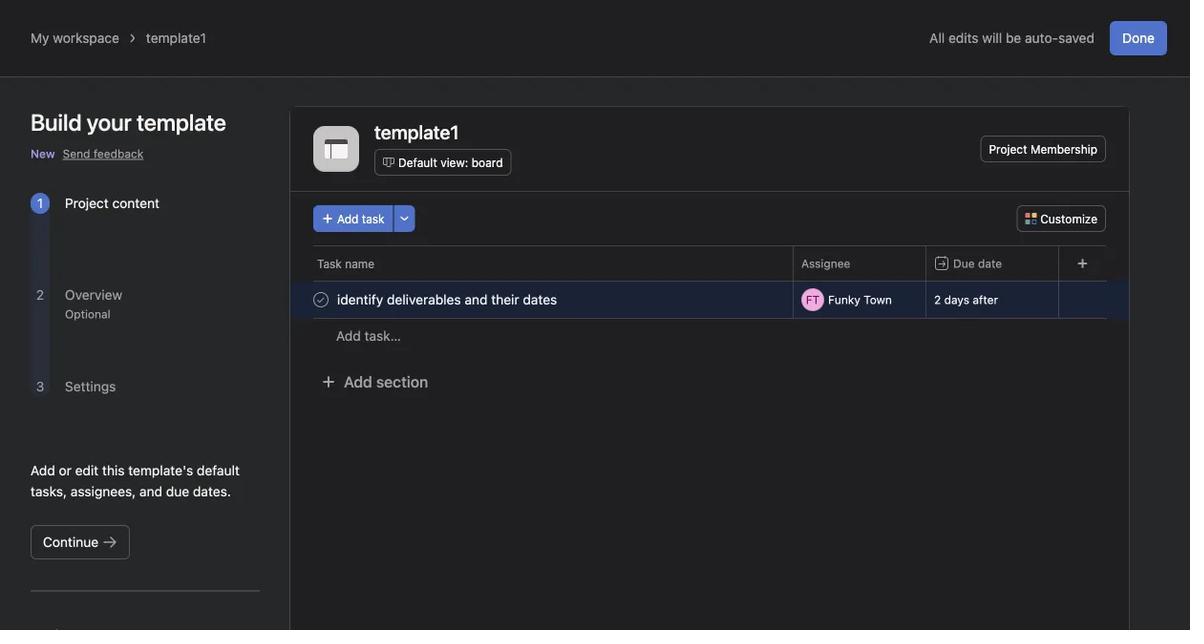 Task type: vqa. For each thing, say whether or not it's contained in the screenshot.
Add or edit this template's default tasks, assignees, and due dates.
yes



Task type: describe. For each thing, give the bounding box(es) containing it.
details image
[[770, 294, 782, 306]]

assignee
[[802, 257, 851, 270]]

board
[[472, 156, 503, 169]]

continue button
[[31, 526, 130, 560]]

default
[[197, 463, 240, 479]]

build
[[31, 109, 82, 136]]

add for add section
[[344, 373, 373, 391]]

project content button
[[65, 195, 160, 211]]

send
[[63, 147, 90, 161]]

edits
[[949, 30, 979, 46]]

overview button
[[65, 287, 123, 303]]

saved
[[1059, 30, 1095, 46]]

town
[[864, 293, 892, 307]]

all edits will be auto-saved
[[930, 30, 1095, 46]]

this
[[102, 463, 125, 479]]

done button
[[1110, 21, 1168, 55]]

default view: board
[[399, 156, 503, 169]]

be
[[1006, 30, 1022, 46]]

add field image
[[1078, 258, 1089, 269]]

due date
[[954, 257, 1003, 270]]

task name
[[317, 257, 375, 270]]

add task
[[337, 212, 385, 226]]

membership
[[1031, 142, 1098, 156]]

add task button
[[313, 205, 393, 232]]

ft
[[806, 293, 820, 307]]

row containing task name
[[291, 246, 1130, 281]]

task
[[317, 257, 342, 270]]

name
[[345, 257, 375, 270]]

default view: board button
[[375, 149, 512, 176]]

continue
[[43, 535, 99, 550]]

done
[[1123, 30, 1155, 46]]

add for add task
[[337, 212, 359, 226]]

my workspace link
[[31, 30, 119, 46]]

project membership button
[[981, 136, 1107, 162]]

task
[[362, 212, 385, 226]]

auto-
[[1025, 30, 1059, 46]]

add for add or edit this template's default tasks, assignees, and due dates.
[[31, 463, 55, 479]]

new
[[31, 147, 55, 161]]

3
[[36, 379, 44, 395]]

tasks,
[[31, 484, 67, 500]]

edit
[[75, 463, 99, 479]]

date
[[979, 257, 1003, 270]]

overview
[[65, 287, 123, 303]]

will
[[983, 30, 1003, 46]]

add task…
[[336, 328, 401, 344]]

your template
[[87, 109, 226, 136]]

1 2 3
[[36, 195, 44, 395]]

due
[[954, 257, 975, 270]]

project for project content
[[65, 195, 109, 211]]

send feedback link
[[63, 145, 144, 162]]

2
[[36, 287, 44, 303]]

task…
[[365, 328, 401, 344]]



Task type: locate. For each thing, give the bounding box(es) containing it.
project content
[[65, 195, 160, 211]]

1 horizontal spatial template1
[[375, 120, 459, 143]]

due
[[166, 484, 189, 500]]

template1 up default
[[375, 120, 459, 143]]

more actions image
[[399, 213, 411, 225]]

add section
[[344, 373, 428, 391]]

0 horizontal spatial template1
[[146, 30, 206, 46]]

row containing ft
[[291, 281, 1130, 319]]

add inside add or edit this template's default tasks, assignees, and due dates.
[[31, 463, 55, 479]]

ft button
[[802, 289, 825, 312]]

view:
[[441, 156, 469, 169]]

0 vertical spatial template1
[[146, 30, 206, 46]]

0 vertical spatial project
[[990, 142, 1028, 156]]

settings
[[65, 379, 116, 395]]

funky
[[829, 293, 861, 307]]

project right 1 on the left of page
[[65, 195, 109, 211]]

settings button
[[65, 379, 116, 395]]

add for add task…
[[336, 328, 361, 344]]

all
[[930, 30, 945, 46]]

identify deliverables and their dates text field
[[334, 291, 563, 310]]

my workspace
[[31, 30, 119, 46]]

section
[[376, 373, 428, 391]]

2 row from the top
[[291, 281, 1130, 319]]

new send feedback
[[31, 147, 144, 161]]

project membership
[[990, 142, 1098, 156]]

1
[[37, 195, 43, 211]]

project for project membership
[[990, 142, 1028, 156]]

customize
[[1041, 212, 1098, 226]]

my
[[31, 30, 49, 46]]

optional
[[65, 308, 111, 321]]

workspace
[[53, 30, 119, 46]]

project left membership
[[990, 142, 1028, 156]]

add left task…
[[336, 328, 361, 344]]

template1
[[146, 30, 206, 46], [375, 120, 459, 143]]

dates.
[[193, 484, 231, 500]]

row
[[291, 246, 1130, 281], [291, 281, 1130, 319]]

content
[[112, 195, 160, 211]]

add or edit this template's default tasks, assignees, and due dates.
[[31, 463, 240, 500]]

template1 up your template
[[146, 30, 206, 46]]

add section button
[[313, 365, 436, 399]]

add inside row
[[336, 328, 361, 344]]

template's
[[128, 463, 193, 479]]

1 vertical spatial template1
[[375, 120, 459, 143]]

add up tasks,
[[31, 463, 55, 479]]

and
[[140, 484, 163, 500]]

1 horizontal spatial project
[[990, 142, 1028, 156]]

0 horizontal spatial project
[[65, 195, 109, 211]]

add
[[337, 212, 359, 226], [336, 328, 361, 344], [344, 373, 373, 391], [31, 463, 55, 479]]

template image
[[325, 138, 348, 161]]

project
[[990, 142, 1028, 156], [65, 195, 109, 211]]

build your template
[[31, 109, 226, 136]]

feedback
[[93, 147, 144, 161]]

assignees,
[[71, 484, 136, 500]]

add left task
[[337, 212, 359, 226]]

1 vertical spatial project
[[65, 195, 109, 211]]

customize button
[[1017, 205, 1107, 232]]

or
[[59, 463, 72, 479]]

default
[[399, 156, 437, 169]]

overview optional
[[65, 287, 123, 321]]

funky town
[[829, 293, 892, 307]]

identify deliverables and their dates cell
[[291, 281, 794, 319]]

add left section on the bottom
[[344, 373, 373, 391]]

add task… row
[[291, 318, 1130, 354]]

project inside "button"
[[990, 142, 1028, 156]]

1 row from the top
[[291, 246, 1130, 281]]



